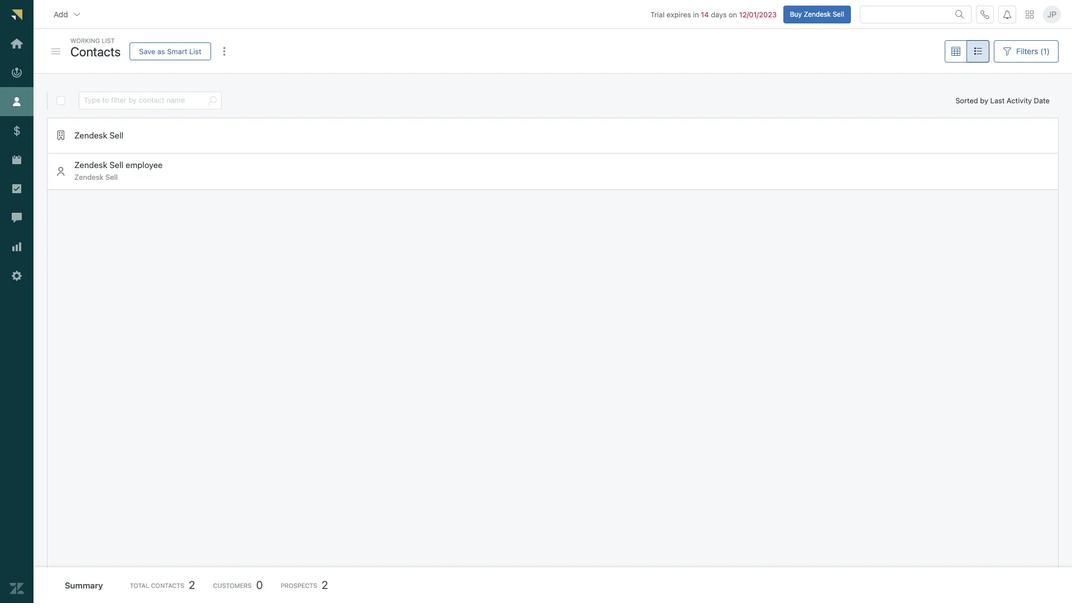 Task type: describe. For each thing, give the bounding box(es) containing it.
activity
[[1007, 96, 1032, 105]]

by
[[980, 96, 988, 105]]

bell image
[[1003, 10, 1012, 19]]

contacts image
[[56, 167, 65, 176]]

jp button
[[1043, 5, 1061, 23]]

as
[[157, 47, 165, 56]]

last
[[990, 96, 1005, 105]]

building image
[[56, 131, 65, 140]]

add
[[54, 9, 68, 19]]

sell inside button
[[833, 10, 844, 18]]

1 2 from the left
[[189, 579, 195, 591]]

save as smart list
[[139, 47, 201, 56]]

2 2 from the left
[[322, 579, 328, 591]]

on
[[729, 10, 737, 19]]

sorted by last activity date
[[956, 96, 1050, 105]]

employee
[[126, 160, 163, 170]]

sell left employee
[[110, 160, 123, 170]]

customers 0
[[213, 579, 263, 591]]

filters (1) button
[[994, 40, 1059, 63]]

summary
[[65, 580, 103, 590]]

days
[[711, 10, 727, 19]]

zendesk image
[[9, 581, 24, 596]]

zendesk sell employee zendesk sell
[[74, 160, 163, 182]]

add button
[[45, 3, 90, 25]]

list inside the working list contacts
[[102, 37, 115, 44]]

zendesk products image
[[1026, 10, 1034, 18]]

total
[[130, 582, 149, 589]]

jp
[[1047, 9, 1057, 19]]

working list contacts
[[70, 37, 121, 59]]

zendesk sell employee link
[[74, 160, 163, 170]]

smart
[[167, 47, 187, 56]]

14
[[701, 10, 709, 19]]

calls image
[[981, 10, 990, 19]]

trial expires in 14 days on 12/01/2023
[[650, 10, 777, 19]]

sorted
[[956, 96, 978, 105]]

chevron down image
[[72, 10, 81, 19]]

0
[[256, 579, 263, 591]]

customers
[[213, 582, 252, 589]]

buy
[[790, 10, 802, 18]]

total contacts 2
[[130, 579, 195, 591]]

overflow vertical fill image
[[220, 47, 229, 56]]

search image
[[955, 10, 964, 19]]



Task type: vqa. For each thing, say whether or not it's contained in the screenshot.


Task type: locate. For each thing, give the bounding box(es) containing it.
2 right prospects
[[322, 579, 328, 591]]

0 vertical spatial list
[[102, 37, 115, 44]]

buy zendesk sell
[[790, 10, 844, 18]]

0 vertical spatial contacts
[[70, 44, 121, 59]]

Type to filter by contact name field
[[84, 92, 203, 109]]

prospects 2
[[281, 579, 328, 591]]

zendesk sell link down 'zendesk sell employee' link
[[74, 173, 118, 183]]

list
[[102, 37, 115, 44], [189, 47, 201, 56]]

contacts right total
[[151, 582, 184, 589]]

1 horizontal spatial list
[[189, 47, 201, 56]]

save
[[139, 47, 155, 56]]

list right working
[[102, 37, 115, 44]]

contacts inside total contacts 2
[[151, 582, 184, 589]]

2 left customers
[[189, 579, 195, 591]]

expires
[[667, 10, 691, 19]]

sell up 'zendesk sell employee' link
[[110, 130, 123, 140]]

sell right buy
[[833, 10, 844, 18]]

in
[[693, 10, 699, 19]]

1 zendesk sell link from the top
[[74, 130, 123, 140]]

list inside button
[[189, 47, 201, 56]]

buy zendesk sell button
[[783, 5, 851, 23]]

0 horizontal spatial contacts
[[70, 44, 121, 59]]

1 horizontal spatial 2
[[322, 579, 328, 591]]

0 horizontal spatial list
[[102, 37, 115, 44]]

2
[[189, 579, 195, 591], [322, 579, 328, 591]]

1 vertical spatial contacts
[[151, 582, 184, 589]]

prospects
[[281, 582, 317, 589]]

filters
[[1016, 46, 1038, 56]]

sell down 'zendesk sell employee' link
[[105, 173, 118, 182]]

zendesk sell
[[74, 130, 123, 140]]

0 horizontal spatial 2
[[189, 579, 195, 591]]

2 zendesk sell link from the top
[[74, 173, 118, 183]]

zendesk inside button
[[804, 10, 831, 18]]

trial
[[650, 10, 665, 19]]

zendesk
[[804, 10, 831, 18], [74, 130, 107, 140], [74, 160, 107, 170], [74, 173, 103, 182]]

list right smart
[[189, 47, 201, 56]]

save as smart list button
[[130, 42, 211, 60]]

working
[[70, 37, 100, 44]]

date
[[1034, 96, 1050, 105]]

sell
[[833, 10, 844, 18], [110, 130, 123, 140], [110, 160, 123, 170], [105, 173, 118, 182]]

search image
[[208, 96, 217, 105]]

zendesk sell link up 'zendesk sell employee' link
[[74, 130, 123, 140]]

contacts
[[70, 44, 121, 59], [151, 582, 184, 589]]

contacts right handler icon
[[70, 44, 121, 59]]

1 vertical spatial list
[[189, 47, 201, 56]]

0 vertical spatial zendesk sell link
[[74, 130, 123, 140]]

zendesk sell link
[[74, 130, 123, 140], [74, 173, 118, 183]]

1 vertical spatial zendesk sell link
[[74, 173, 118, 183]]

filters (1)
[[1016, 46, 1050, 56]]

1 horizontal spatial contacts
[[151, 582, 184, 589]]

(1)
[[1041, 46, 1050, 56]]

handler image
[[51, 49, 60, 54]]

12/01/2023
[[739, 10, 777, 19]]



